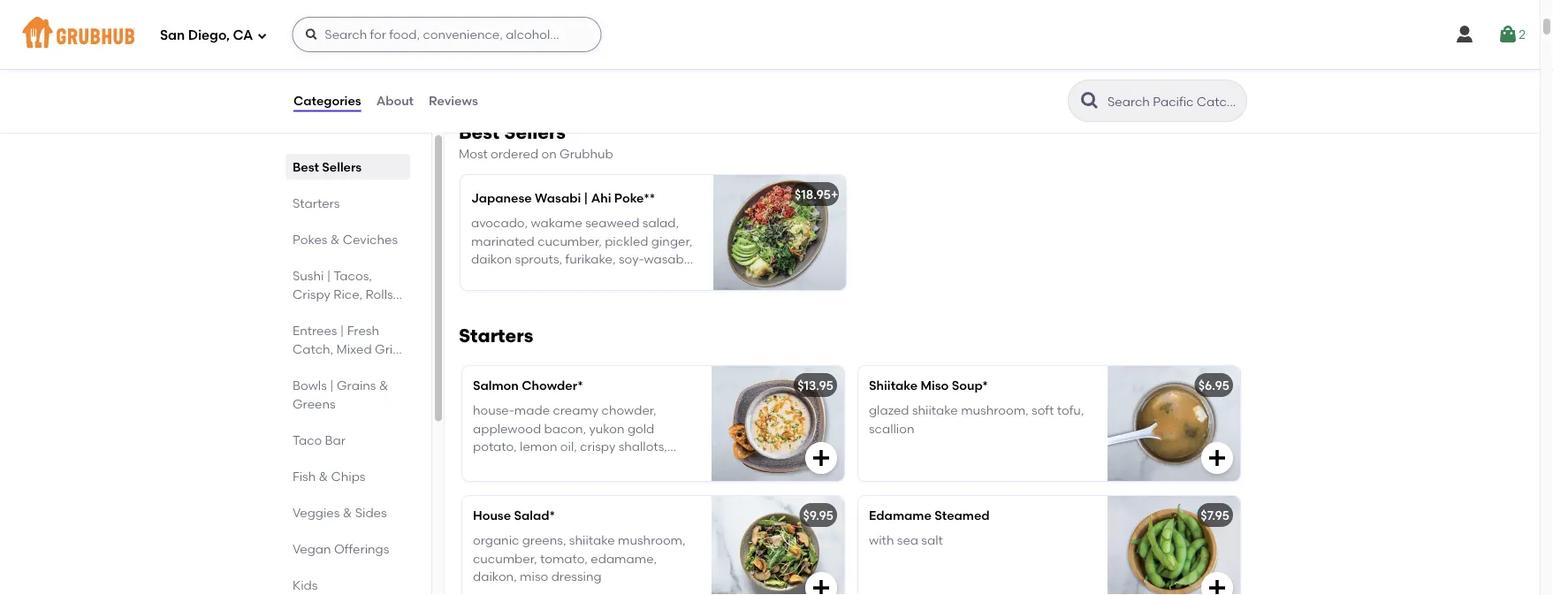 Task type: vqa. For each thing, say whether or not it's contained in the screenshot.
on
yes



Task type: locate. For each thing, give the bounding box(es) containing it.
with
[[869, 533, 894, 548]]

$13.95
[[798, 378, 834, 393]]

house
[[473, 508, 511, 523]]

½ down wasabi
[[656, 269, 667, 284]]

1 horizontal spatial mushroom,
[[961, 403, 1029, 418]]

shiitake down miso
[[912, 403, 958, 418]]

edamame
[[869, 508, 932, 523]]

1 vertical spatial cucumber,
[[473, 551, 537, 566]]

edamame steamed
[[869, 508, 990, 523]]

dressing
[[551, 569, 602, 584]]

pokes & ceviches
[[293, 232, 398, 247]]

svg image inside 2 button
[[1498, 24, 1519, 45]]

sellers
[[504, 121, 566, 143], [322, 159, 362, 174]]

1 horizontal spatial sellers
[[504, 121, 566, 143]]

best
[[459, 121, 500, 143], [293, 159, 319, 174]]

1 vertical spatial shiitake
[[569, 533, 615, 548]]

| inside avocado, wakame seaweed salad, marinated cucumber, pickled ginger, daikon sprouts, furikake, soy-wasabi vinaigrette  |  base: ½ sushi rice, ½ mixed organic greens
[[539, 269, 543, 284]]

1 vertical spatial svg image
[[811, 447, 832, 469]]

0 vertical spatial organic
[[511, 287, 557, 302]]

with sea salt
[[869, 533, 943, 548]]

best for best sellers most ordered on grubhub
[[459, 121, 500, 143]]

starters up pokes at the left of the page
[[293, 195, 340, 210]]

salad,
[[643, 215, 679, 231]]

veggies & sides tab
[[293, 503, 403, 522]]

& left sides
[[343, 505, 352, 520]]

sellers for best sellers
[[322, 159, 362, 174]]

0 horizontal spatial starters
[[293, 195, 340, 210]]

salad*
[[514, 508, 555, 523]]

on
[[542, 146, 557, 161]]

1 horizontal spatial cucumber,
[[538, 233, 602, 248]]

starters tab
[[293, 194, 403, 212]]

gold
[[628, 421, 655, 436]]

1 horizontal spatial ½
[[656, 269, 667, 284]]

mushroom, down soup*
[[961, 403, 1029, 418]]

0 horizontal spatial mushroom,
[[618, 533, 686, 548]]

& right 'fish'
[[319, 469, 328, 484]]

shiitake inside glazed shiitake mushroom, soft tofu, scallion
[[912, 403, 958, 418]]

0 vertical spatial cucumber,
[[538, 233, 602, 248]]

base:
[[546, 269, 579, 284]]

0 horizontal spatial cucumber,
[[473, 551, 537, 566]]

bowls
[[305, 305, 339, 320], [293, 378, 327, 393]]

catch,
[[293, 341, 334, 356]]

grubhub
[[560, 146, 614, 161]]

svg image
[[1455, 24, 1476, 45], [304, 27, 319, 42], [257, 31, 267, 41], [1207, 447, 1228, 469], [1207, 577, 1228, 595]]

entrees
[[293, 323, 337, 338]]

avocado,
[[471, 215, 528, 231]]

svg image for glazed shiitake mushroom, soft tofu, scallion
[[811, 447, 832, 469]]

best inside best sellers most ordered on grubhub
[[459, 121, 500, 143]]

edamame,
[[591, 551, 657, 566]]

mushroom, up edamame, in the bottom of the page
[[618, 533, 686, 548]]

reviews button
[[428, 69, 479, 133]]

salmon chowder*
[[473, 378, 583, 393]]

sea
[[897, 533, 919, 548]]

best up 'most'
[[459, 121, 500, 143]]

0 horizontal spatial sellers
[[322, 159, 362, 174]]

1 vertical spatial sellers
[[322, 159, 362, 174]]

Search Pacific Catch - La Jolla search field
[[1106, 93, 1242, 110]]

bowls up "greens"
[[293, 378, 327, 393]]

main navigation navigation
[[0, 0, 1540, 69]]

2
[[1519, 27, 1526, 42]]

$18.95
[[795, 187, 831, 202]]

0 vertical spatial svg image
[[1498, 24, 1519, 45]]

tofu,
[[1057, 403, 1085, 418]]

| down more
[[330, 378, 334, 393]]

greens,
[[522, 533, 566, 548]]

& left more
[[293, 360, 302, 375]]

| left the fresh
[[340, 323, 344, 338]]

organic inside the organic greens, shiitake mushroom, cucumber, tomato, edamame, daikon, miso dressing
[[473, 533, 519, 548]]

starters down the mixed
[[459, 324, 533, 347]]

0 vertical spatial mushroom,
[[961, 403, 1029, 418]]

bowls up entrees
[[305, 305, 339, 320]]

cucumber, up the daikon,
[[473, 551, 537, 566]]

mushroom,
[[961, 403, 1029, 418], [618, 533, 686, 548]]

0 vertical spatial shiitake
[[912, 403, 958, 418]]

japanese
[[471, 190, 532, 205]]

0 vertical spatial sellers
[[504, 121, 566, 143]]

1 vertical spatial best
[[293, 159, 319, 174]]

search icon image
[[1080, 90, 1101, 111]]

marinated
[[471, 233, 535, 248]]

salmon chowder* image
[[712, 366, 844, 481]]

cucumber, down wakame
[[538, 233, 602, 248]]

organic down house
[[473, 533, 519, 548]]

sellers up starters tab
[[322, 159, 362, 174]]

$18.95 +
[[795, 187, 839, 202]]

steamed
[[935, 508, 990, 523]]

sellers inside best sellers tab
[[322, 159, 362, 174]]

organic greens, shiitake mushroom, cucumber, tomato, edamame, daikon, miso dressing
[[473, 533, 686, 584]]

1 horizontal spatial shiitake
[[912, 403, 958, 418]]

| down sprouts,
[[539, 269, 543, 284]]

about button
[[376, 69, 415, 133]]

organic down 'base:'
[[511, 287, 557, 302]]

best sellers most ordered on grubhub
[[459, 121, 614, 161]]

rice,
[[628, 269, 653, 284]]

organic
[[511, 287, 557, 302], [473, 533, 519, 548]]

cucumber, inside avocado, wakame seaweed salad, marinated cucumber, pickled ginger, daikon sprouts, furikake, soy-wasabi vinaigrette  |  base: ½ sushi rice, ½ mixed organic greens
[[538, 233, 602, 248]]

sellers inside best sellers most ordered on grubhub
[[504, 121, 566, 143]]

2 button
[[1498, 19, 1526, 50]]

cucumber,
[[538, 233, 602, 248], [473, 551, 537, 566]]

house salad* image
[[712, 496, 844, 595]]

0 vertical spatial starters
[[293, 195, 340, 210]]

sellers up "on"
[[504, 121, 566, 143]]

house salad*
[[473, 508, 555, 523]]

shiitake up tomato,
[[569, 533, 615, 548]]

house-
[[473, 403, 515, 418]]

bread
[[513, 457, 550, 472]]

lemon
[[520, 439, 558, 454]]

1 ½ from the left
[[582, 269, 592, 284]]

1 vertical spatial starters
[[459, 324, 533, 347]]

mushroom, inside glazed shiitake mushroom, soft tofu, scallion
[[961, 403, 1029, 418]]

best up starters tab
[[293, 159, 319, 174]]

grains
[[337, 378, 376, 393]]

0 horizontal spatial ½
[[582, 269, 592, 284]]

soy-
[[619, 251, 644, 266]]

shiitake
[[869, 378, 918, 393]]

0 horizontal spatial shiitake
[[569, 533, 615, 548]]

svg image
[[1498, 24, 1519, 45], [811, 447, 832, 469], [811, 577, 832, 595]]

0 vertical spatial best
[[459, 121, 500, 143]]

best inside best sellers tab
[[293, 159, 319, 174]]

1 vertical spatial organic
[[473, 533, 519, 548]]

shiitake
[[912, 403, 958, 418], [569, 533, 615, 548]]

salt
[[922, 533, 943, 548]]

vinaigrette
[[471, 269, 536, 284]]

svg image up the $7.95
[[1207, 447, 1228, 469]]

2 vertical spatial svg image
[[811, 577, 832, 595]]

taco
[[293, 432, 322, 447]]

wasabi
[[644, 251, 687, 266]]

starters
[[293, 195, 340, 210], [459, 324, 533, 347]]

svg image for with sea salt
[[811, 577, 832, 595]]

0 horizontal spatial best
[[293, 159, 319, 174]]

chips
[[331, 469, 366, 484]]

sushi | tacos, crispy rice, rolls & bowls tab
[[293, 266, 403, 320]]

½ down furikake,
[[582, 269, 592, 284]]

1 vertical spatial mushroom,
[[618, 533, 686, 548]]

ceviches
[[343, 232, 398, 247]]

greens
[[560, 287, 601, 302]]

ahi
[[591, 190, 611, 205]]

fish & chips
[[293, 469, 366, 484]]

chowder*
[[522, 378, 583, 393]]

1 horizontal spatial best
[[459, 121, 500, 143]]

& inside tab
[[331, 232, 340, 247]]

offerings
[[334, 541, 389, 556]]

& right pokes at the left of the page
[[331, 232, 340, 247]]



Task type: describe. For each thing, give the bounding box(es) containing it.
veggies
[[293, 505, 340, 520]]

$9.95
[[803, 508, 834, 523]]

2 ½ from the left
[[656, 269, 667, 284]]

vegan offerings tab
[[293, 539, 403, 558]]

applewood
[[473, 421, 541, 436]]

bacon,
[[544, 421, 586, 436]]

rice,
[[334, 287, 363, 302]]

no
[[592, 7, 609, 22]]

svg image right ca
[[257, 31, 267, 41]]

rolls
[[366, 287, 393, 302]]

kids
[[293, 577, 318, 592]]

wasabi
[[535, 190, 581, 205]]

shallots,
[[619, 439, 667, 454]]

svg image left 2 button
[[1455, 24, 1476, 45]]

svg image up categories
[[304, 27, 319, 42]]

sellers for best sellers most ordered on grubhub
[[504, 121, 566, 143]]

diego,
[[188, 28, 230, 43]]

bowls | grains & greens tab
[[293, 376, 403, 413]]

sides
[[355, 505, 387, 520]]

sushi
[[595, 269, 625, 284]]

grilled
[[473, 457, 510, 472]]

fish
[[293, 469, 316, 484]]

pokes & ceviches tab
[[293, 230, 403, 248]]

vegan
[[293, 541, 331, 556]]

furikake,
[[565, 251, 616, 266]]

$6.95
[[1199, 378, 1230, 393]]

& right the grains
[[379, 378, 389, 393]]

sushi | tacos, crispy rice, rolls & bowls entrees | fresh catch, mixed grill & more bowls | grains & greens
[[293, 268, 399, 411]]

scallion
[[869, 421, 915, 436]]

Search for food, convenience, alcohol... search field
[[292, 17, 602, 52]]

japanese wasabi | ahi poke**
[[471, 190, 656, 205]]

tomato,
[[540, 551, 588, 566]]

+
[[831, 187, 839, 202]]

svg image down the $7.95
[[1207, 577, 1228, 595]]

taco bar tab
[[293, 431, 403, 449]]

& inside tab
[[343, 505, 352, 520]]

oil,
[[560, 439, 577, 454]]

starters inside tab
[[293, 195, 340, 210]]

categories
[[294, 93, 361, 108]]

grill
[[375, 341, 399, 356]]

salmon
[[473, 378, 519, 393]]

cucumber, inside the organic greens, shiitake mushroom, cucumber, tomato, edamame, daikon, miso dressing
[[473, 551, 537, 566]]

mixed
[[471, 287, 508, 302]]

ginger,
[[652, 233, 693, 248]]

fees
[[612, 7, 637, 22]]

$7.95
[[1201, 508, 1230, 523]]

glazed shiitake mushroom, soft tofu, scallion
[[869, 403, 1085, 436]]

more
[[305, 360, 335, 375]]

best sellers
[[293, 159, 362, 174]]

best sellers tab
[[293, 157, 403, 176]]

crispy
[[580, 439, 616, 454]]

tacos,
[[334, 268, 372, 283]]

sprouts,
[[515, 251, 562, 266]]

house-made creamy chowder, applewood bacon, yukon gold potato, lemon oil, crispy shallots, grilled bread
[[473, 403, 667, 472]]

| right sushi on the left
[[327, 268, 331, 283]]

mixed
[[336, 341, 372, 356]]

greens
[[293, 396, 336, 411]]

shiitake inside the organic greens, shiitake mushroom, cucumber, tomato, edamame, daikon, miso dressing
[[569, 533, 615, 548]]

organic inside avocado, wakame seaweed salad, marinated cucumber, pickled ginger, daikon sprouts, furikake, soy-wasabi vinaigrette  |  base: ½ sushi rice, ½ mixed organic greens
[[511, 287, 557, 302]]

| left ahi
[[584, 190, 588, 205]]

about
[[376, 93, 414, 108]]

chowder,
[[602, 403, 657, 418]]

poke**
[[614, 190, 656, 205]]

entrees | fresh catch, mixed grill & more tab
[[293, 321, 403, 375]]

0 vertical spatial bowls
[[305, 305, 339, 320]]

fish & chips tab
[[293, 467, 403, 485]]

edamame steamed image
[[1108, 496, 1241, 595]]

wakame
[[531, 215, 583, 231]]

san diego, ca
[[160, 28, 253, 43]]

shiitake miso soup* image
[[1108, 366, 1241, 481]]

pokes
[[293, 232, 328, 247]]

glazed
[[869, 403, 910, 418]]

seaweed
[[586, 215, 640, 231]]

ordered
[[491, 146, 539, 161]]

best for best sellers
[[293, 159, 319, 174]]

pickled
[[605, 233, 649, 248]]

japanese wasabi | ahi poke** image
[[714, 175, 846, 290]]

shiitake miso soup*
[[869, 378, 989, 393]]

ca
[[233, 28, 253, 43]]

miso
[[520, 569, 549, 584]]

fresh
[[347, 323, 379, 338]]

made
[[515, 403, 550, 418]]

san
[[160, 28, 185, 43]]

categories button
[[293, 69, 362, 133]]

avocado, wakame seaweed salad, marinated cucumber, pickled ginger, daikon sprouts, furikake, soy-wasabi vinaigrette  |  base: ½ sushi rice, ½ mixed organic greens
[[471, 215, 693, 302]]

kids tab
[[293, 576, 403, 594]]

potato,
[[473, 439, 517, 454]]

& down the crispy
[[293, 305, 302, 320]]

creamy
[[553, 403, 599, 418]]

soup*
[[952, 378, 989, 393]]

yukon
[[589, 421, 625, 436]]

1 horizontal spatial starters
[[459, 324, 533, 347]]

1 vertical spatial bowls
[[293, 378, 327, 393]]

sushi
[[293, 268, 324, 283]]

& inside tab
[[319, 469, 328, 484]]

daikon
[[471, 251, 512, 266]]

mushroom, inside the organic greens, shiitake mushroom, cucumber, tomato, edamame, daikon, miso dressing
[[618, 533, 686, 548]]

miso
[[921, 378, 949, 393]]

most
[[459, 146, 488, 161]]



